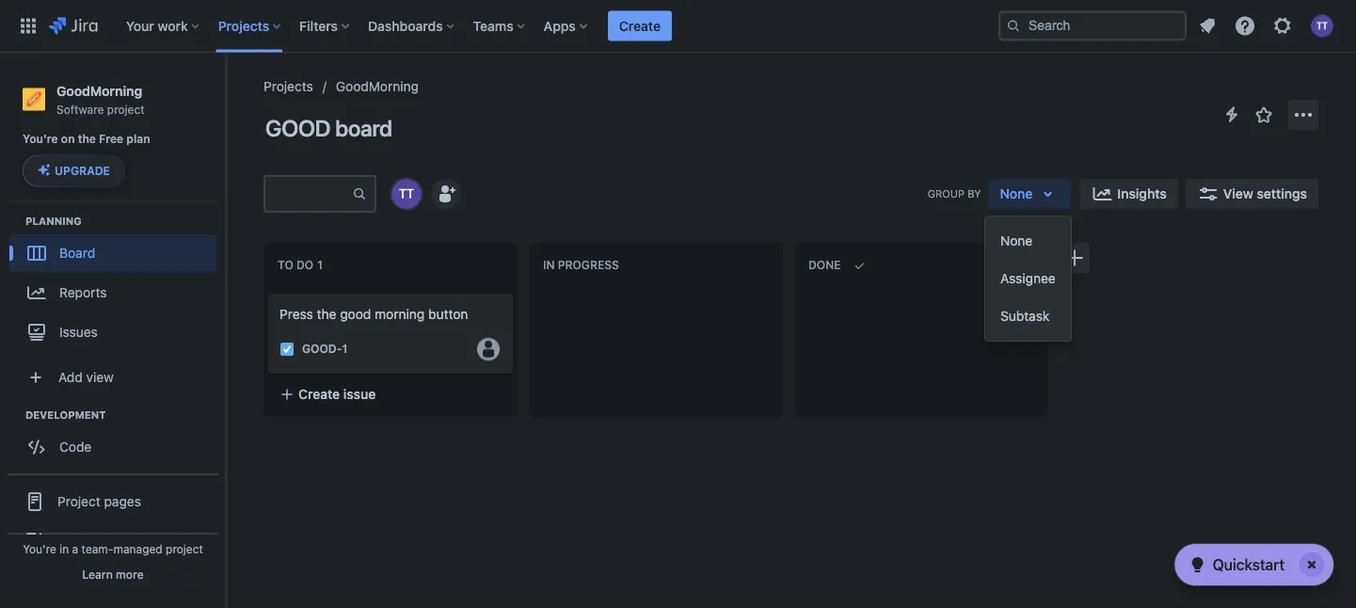 Task type: describe. For each thing, give the bounding box(es) containing it.
do
[[297, 259, 314, 272]]

create button
[[608, 11, 672, 41]]

create issue image
[[257, 281, 280, 303]]

create for create issue
[[298, 386, 340, 402]]

group containing none
[[986, 217, 1071, 341]]

appswitcher icon image
[[17, 15, 40, 37]]

filters
[[300, 18, 338, 33]]

primary element
[[11, 0, 999, 52]]

help image
[[1234, 15, 1257, 37]]

view
[[1224, 186, 1254, 201]]

in progress
[[543, 259, 619, 272]]

pages
[[104, 493, 141, 509]]

quickstart button
[[1176, 544, 1334, 586]]

reports link
[[9, 271, 217, 313]]

good
[[266, 115, 331, 141]]

progress
[[558, 259, 619, 272]]

work
[[158, 18, 188, 33]]

morning
[[375, 306, 425, 322]]

assignee button
[[986, 260, 1071, 298]]

automations menu button icon image
[[1221, 103, 1244, 126]]

development group
[[9, 407, 225, 471]]

apps button
[[538, 11, 595, 41]]

insights image
[[1092, 183, 1114, 205]]

sidebar navigation image
[[205, 75, 247, 113]]

1
[[342, 342, 348, 356]]

board
[[335, 115, 392, 141]]

good-1 link
[[302, 341, 348, 357]]

none button
[[989, 179, 1071, 209]]

good
[[340, 306, 371, 322]]

teams
[[473, 18, 514, 33]]

group by
[[928, 188, 982, 200]]

add for add shortcut
[[57, 533, 82, 548]]

add view
[[58, 369, 114, 385]]

notifications image
[[1197, 15, 1219, 37]]

your profile and settings image
[[1312, 15, 1334, 37]]

terry turtle image
[[392, 179, 422, 209]]

create column image
[[1064, 247, 1087, 269]]

projects for projects popup button
[[218, 18, 269, 33]]

create for create
[[619, 18, 661, 33]]

learn more
[[82, 568, 144, 581]]

none for none button
[[1001, 233, 1033, 249]]

in
[[60, 542, 69, 556]]

by
[[968, 188, 982, 200]]

projects button
[[213, 11, 288, 41]]

team-
[[82, 542, 113, 556]]

board link
[[9, 234, 217, 271]]

settings
[[1257, 186, 1308, 201]]

project inside goodmorning software project
[[107, 102, 145, 116]]

planning image
[[3, 209, 25, 232]]

1 horizontal spatial the
[[317, 306, 337, 322]]

add shortcut
[[57, 533, 136, 548]]

to do
[[278, 259, 314, 272]]

view settings
[[1224, 186, 1308, 201]]

you're for you're on the free plan
[[23, 132, 58, 146]]

to do element
[[278, 259, 327, 272]]

projects link
[[264, 75, 313, 98]]

filters button
[[294, 11, 357, 41]]

upgrade
[[55, 164, 110, 177]]

none for none popup button
[[1000, 186, 1033, 201]]

reports
[[59, 284, 107, 300]]

create issue
[[298, 386, 376, 402]]

code
[[59, 439, 92, 454]]

dashboards
[[368, 18, 443, 33]]

you're for you're in a team-managed project
[[23, 542, 56, 556]]

good-1
[[302, 342, 348, 356]]

create issue button
[[268, 377, 513, 411]]

project pages link
[[8, 481, 218, 522]]

goodmorning software project
[[56, 83, 145, 116]]

view
[[86, 369, 114, 385]]



Task type: vqa. For each thing, say whether or not it's contained in the screenshot.
TIME TRACKING
no



Task type: locate. For each thing, give the bounding box(es) containing it.
add
[[58, 369, 83, 385], [57, 533, 82, 548]]

add inside dropdown button
[[58, 369, 83, 385]]

assignee
[[1001, 271, 1056, 286]]

the right on
[[78, 132, 96, 146]]

2 you're from the top
[[23, 542, 56, 556]]

1 horizontal spatial goodmorning
[[336, 79, 419, 94]]

1 vertical spatial add
[[57, 533, 82, 548]]

the
[[78, 132, 96, 146], [317, 306, 337, 322]]

Search field
[[999, 11, 1187, 41]]

development image
[[3, 403, 25, 426]]

0 horizontal spatial group
[[8, 473, 218, 607]]

planning group
[[9, 213, 225, 356]]

your work button
[[120, 11, 207, 41]]

goodmorning
[[336, 79, 419, 94], [56, 83, 142, 98]]

0 vertical spatial group
[[986, 217, 1071, 341]]

more image
[[1293, 104, 1315, 126]]

group
[[986, 217, 1071, 341], [8, 473, 218, 607]]

projects
[[218, 18, 269, 33], [264, 79, 313, 94]]

1 vertical spatial the
[[317, 306, 337, 322]]

view settings button
[[1186, 179, 1319, 209]]

projects up good
[[264, 79, 313, 94]]

software
[[56, 102, 104, 116]]

add inside button
[[57, 533, 82, 548]]

0 horizontal spatial project
[[107, 102, 145, 116]]

check image
[[1187, 554, 1210, 576]]

press the good morning button
[[280, 306, 468, 322]]

quickstart
[[1213, 556, 1285, 574]]

to
[[278, 259, 294, 272]]

0 vertical spatial you're
[[23, 132, 58, 146]]

your work
[[126, 18, 188, 33]]

insights button
[[1080, 179, 1179, 209]]

projects inside popup button
[[218, 18, 269, 33]]

goodmorning up board
[[336, 79, 419, 94]]

you're in a team-managed project
[[23, 542, 203, 556]]

good-
[[302, 342, 342, 356]]

add shortcut button
[[8, 522, 218, 560]]

none inside button
[[1001, 233, 1033, 249]]

apps
[[544, 18, 576, 33]]

none inside popup button
[[1000, 186, 1033, 201]]

banner
[[0, 0, 1357, 53]]

in
[[543, 259, 555, 272]]

create
[[619, 18, 661, 33], [298, 386, 340, 402]]

good board
[[266, 115, 392, 141]]

goodmorning up software in the left top of the page
[[56, 83, 142, 98]]

0 horizontal spatial the
[[78, 132, 96, 146]]

1 you're from the top
[[23, 132, 58, 146]]

development
[[25, 408, 106, 421]]

none up assignee
[[1001, 233, 1033, 249]]

issues
[[59, 324, 98, 339]]

1 vertical spatial you're
[[23, 542, 56, 556]]

project up plan
[[107, 102, 145, 116]]

jira image
[[49, 15, 98, 37], [49, 15, 98, 37]]

0 vertical spatial projects
[[218, 18, 269, 33]]

subtask button
[[986, 298, 1071, 335]]

insights
[[1118, 186, 1167, 201]]

0 horizontal spatial goodmorning
[[56, 83, 142, 98]]

unassigned image
[[477, 338, 500, 360]]

goodmorning link
[[336, 75, 419, 98]]

projects for the projects link
[[264, 79, 313, 94]]

group
[[928, 188, 965, 200]]

settings image
[[1272, 15, 1295, 37]]

1 vertical spatial none
[[1001, 233, 1033, 249]]

1 vertical spatial group
[[8, 473, 218, 607]]

add for add view
[[58, 369, 83, 385]]

issue
[[343, 386, 376, 402]]

learn more button
[[82, 567, 144, 582]]

board
[[59, 245, 95, 260]]

you're left in on the bottom of page
[[23, 542, 56, 556]]

add left view
[[58, 369, 83, 385]]

none
[[1000, 186, 1033, 201], [1001, 233, 1033, 249]]

1 vertical spatial projects
[[264, 79, 313, 94]]

none button
[[986, 222, 1071, 260]]

projects up sidebar navigation 'image'
[[218, 18, 269, 33]]

your
[[126, 18, 154, 33]]

you're left on
[[23, 132, 58, 146]]

add down project
[[57, 533, 82, 548]]

0 vertical spatial the
[[78, 132, 96, 146]]

add people image
[[435, 183, 458, 205]]

goodmorning for goodmorning
[[336, 79, 419, 94]]

0 vertical spatial add
[[58, 369, 83, 385]]

0 horizontal spatial create
[[298, 386, 340, 402]]

planning
[[25, 215, 82, 227]]

issues link
[[9, 313, 217, 351]]

button
[[428, 306, 468, 322]]

shortcut
[[85, 533, 136, 548]]

banner containing your work
[[0, 0, 1357, 53]]

1 vertical spatial create
[[298, 386, 340, 402]]

upgrade button
[[24, 156, 124, 186]]

1 horizontal spatial create
[[619, 18, 661, 33]]

learn
[[82, 568, 113, 581]]

project right managed
[[166, 542, 203, 556]]

create left 'issue'
[[298, 386, 340, 402]]

task image
[[280, 342, 295, 357]]

search image
[[1007, 18, 1022, 33]]

create inside create issue button
[[298, 386, 340, 402]]

the left good
[[317, 306, 337, 322]]

dashboards button
[[363, 11, 462, 41]]

star good board image
[[1253, 104, 1276, 126]]

group containing project pages
[[8, 473, 218, 607]]

create right apps popup button
[[619, 18, 661, 33]]

0 vertical spatial project
[[107, 102, 145, 116]]

you're on the free plan
[[23, 132, 150, 146]]

code link
[[9, 428, 217, 465]]

press
[[280, 306, 313, 322]]

none right by
[[1000, 186, 1033, 201]]

add view button
[[11, 358, 215, 396]]

1 vertical spatial project
[[166, 542, 203, 556]]

managed
[[113, 542, 163, 556]]

project
[[57, 493, 101, 509]]

goodmorning inside goodmorning software project
[[56, 83, 142, 98]]

0 vertical spatial create
[[619, 18, 661, 33]]

more
[[116, 568, 144, 581]]

Search this board text field
[[266, 177, 352, 211]]

done
[[809, 259, 841, 272]]

create inside create button
[[619, 18, 661, 33]]

plan
[[127, 132, 150, 146]]

1 horizontal spatial group
[[986, 217, 1071, 341]]

project pages
[[57, 493, 141, 509]]

subtask
[[1001, 308, 1050, 324]]

you're
[[23, 132, 58, 146], [23, 542, 56, 556]]

dismiss quickstart image
[[1297, 550, 1328, 580]]

project
[[107, 102, 145, 116], [166, 542, 203, 556]]

goodmorning for goodmorning software project
[[56, 83, 142, 98]]

0 vertical spatial none
[[1000, 186, 1033, 201]]

teams button
[[468, 11, 533, 41]]

a
[[72, 542, 78, 556]]

on
[[61, 132, 75, 146]]

free
[[99, 132, 123, 146]]

1 horizontal spatial project
[[166, 542, 203, 556]]



